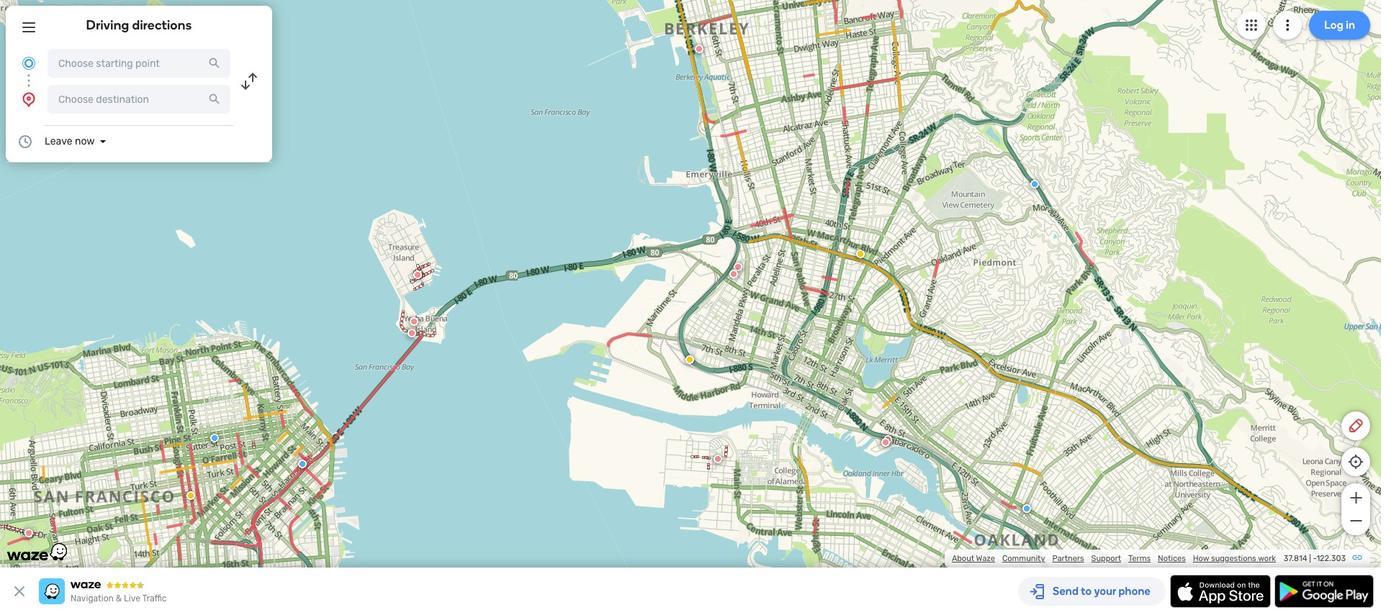 Task type: describe. For each thing, give the bounding box(es) containing it.
now
[[75, 135, 95, 148]]

-
[[1313, 555, 1317, 564]]

37.814 | -122.303
[[1284, 555, 1346, 564]]

zoom in image
[[1347, 490, 1365, 507]]

live
[[124, 594, 140, 604]]

0 vertical spatial police image
[[1031, 180, 1039, 189]]

terms link
[[1129, 555, 1151, 564]]

leave now
[[45, 135, 95, 148]]

driving directions
[[86, 17, 192, 33]]

driving
[[86, 17, 129, 33]]

37.814
[[1284, 555, 1308, 564]]

location image
[[20, 91, 37, 108]]

police image
[[298, 460, 307, 469]]

Choose starting point text field
[[48, 49, 231, 78]]

clock image
[[17, 133, 34, 151]]

notices
[[1158, 555, 1186, 564]]

how
[[1193, 555, 1210, 564]]

about waze community partners support terms notices how suggestions work
[[952, 555, 1276, 564]]

directions
[[132, 17, 192, 33]]

2 vertical spatial police image
[[1023, 505, 1031, 514]]

traffic
[[142, 594, 167, 604]]

community link
[[1003, 555, 1046, 564]]

terms
[[1129, 555, 1151, 564]]

leave
[[45, 135, 72, 148]]



Task type: locate. For each thing, give the bounding box(es) containing it.
about
[[952, 555, 975, 564]]

notices link
[[1158, 555, 1186, 564]]

&
[[116, 594, 122, 604]]

police image
[[1031, 180, 1039, 189], [210, 434, 219, 443], [1023, 505, 1031, 514]]

hazard image
[[856, 250, 865, 259], [686, 356, 694, 364], [187, 492, 195, 501]]

link image
[[1352, 552, 1364, 564]]

|
[[1310, 555, 1312, 564]]

1 horizontal spatial hazard image
[[686, 356, 694, 364]]

partners
[[1053, 555, 1085, 564]]

1 vertical spatial hazard image
[[686, 356, 694, 364]]

road closed image
[[734, 263, 743, 272], [730, 270, 738, 279], [408, 329, 416, 338], [884, 436, 892, 444]]

navigation
[[71, 594, 114, 604]]

0 vertical spatial hazard image
[[856, 250, 865, 259]]

work
[[1259, 555, 1276, 564]]

Choose destination text field
[[48, 85, 231, 114]]

2 horizontal spatial hazard image
[[856, 250, 865, 259]]

0 horizontal spatial hazard image
[[187, 492, 195, 501]]

zoom out image
[[1347, 513, 1365, 530]]

2 vertical spatial hazard image
[[187, 492, 195, 501]]

support
[[1092, 555, 1122, 564]]

1 vertical spatial police image
[[210, 434, 219, 443]]

suggestions
[[1212, 555, 1257, 564]]

about waze link
[[952, 555, 995, 564]]

how suggestions work link
[[1193, 555, 1276, 564]]

x image
[[11, 583, 28, 601]]

122.303
[[1317, 555, 1346, 564]]

current location image
[[20, 55, 37, 72]]

support link
[[1092, 555, 1122, 564]]

waze
[[976, 555, 995, 564]]

partners link
[[1053, 555, 1085, 564]]

community
[[1003, 555, 1046, 564]]

pencil image
[[1348, 418, 1365, 435]]

road closed image
[[695, 45, 704, 53], [413, 271, 422, 279], [410, 318, 419, 326], [882, 439, 890, 447], [714, 455, 722, 464], [24, 529, 33, 538]]

navigation & live traffic
[[71, 594, 167, 604]]



Task type: vqa. For each thing, say whether or not it's contained in the screenshot.
Robin
no



